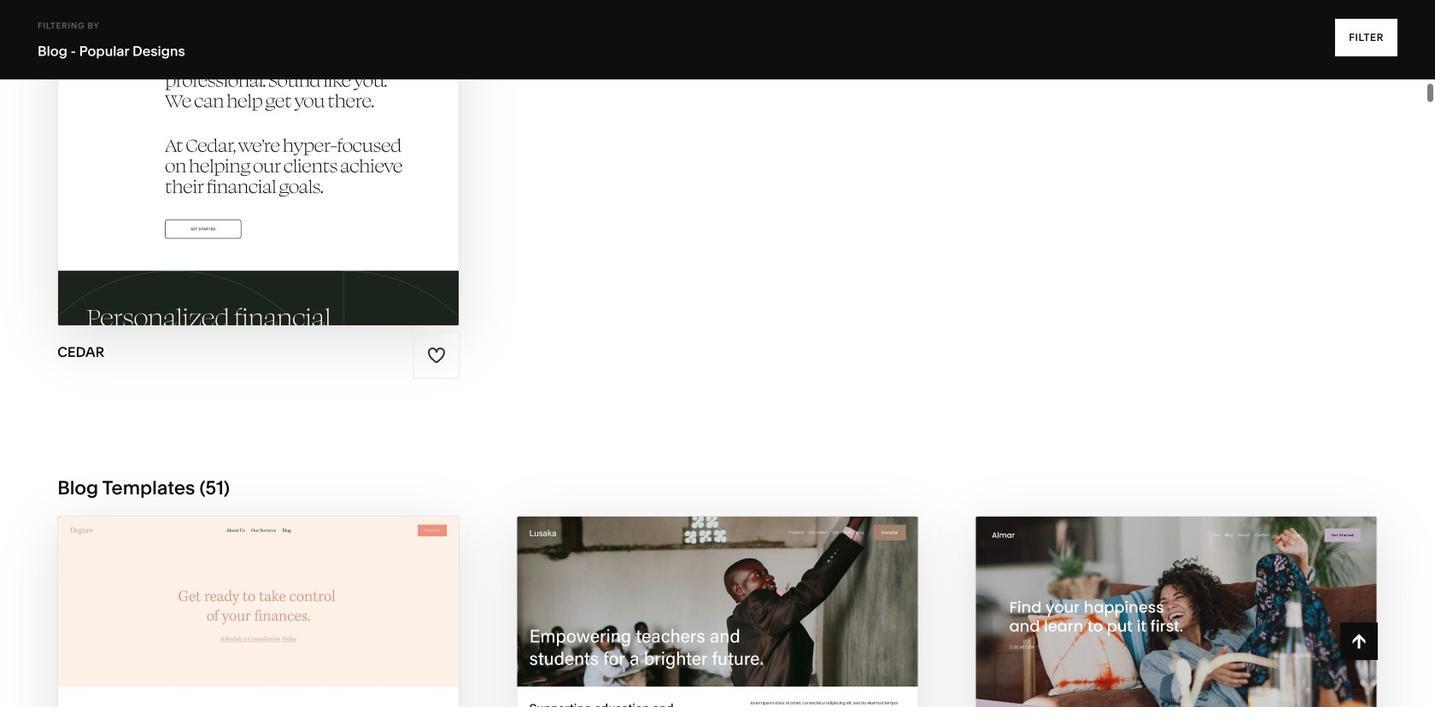 Task type: vqa. For each thing, say whether or not it's contained in the screenshot.
your inside the 'CHOOSE FROM EXPERTLY CURATED COLORS, FONTS, AND PAGE LAYOUTS TO CREATE A WEBSITE TEMPLATE THAT MATCHES YOUR VISION WITH SQUARESPACE BLUEPRINT.'
no



Task type: describe. For each thing, give the bounding box(es) containing it.
back to top image
[[1350, 632, 1369, 651]]

lusaka image
[[517, 517, 918, 707]]

degraw image
[[58, 517, 459, 707]]



Task type: locate. For each thing, give the bounding box(es) containing it.
add cedar to your favorites list image
[[427, 346, 446, 365]]

almar image
[[976, 517, 1377, 707]]

cedar image
[[58, 0, 459, 326]]



